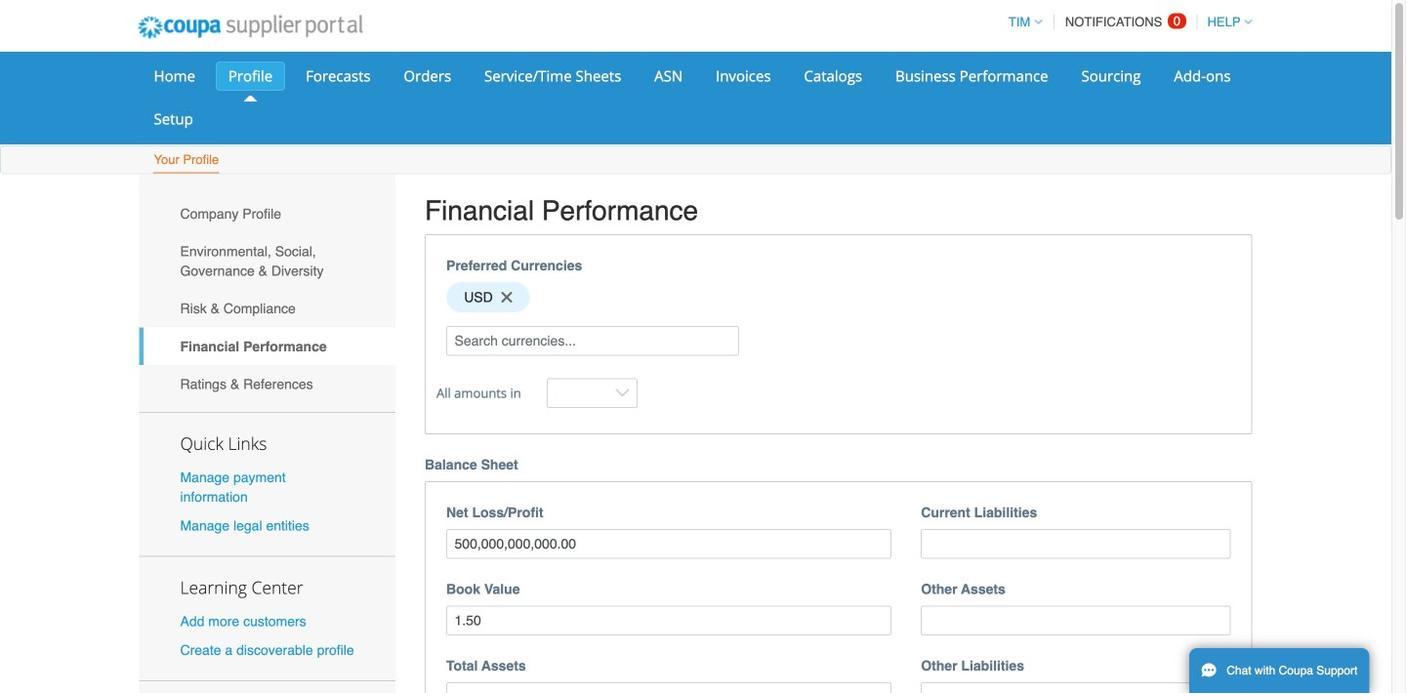 Task type: describe. For each thing, give the bounding box(es) containing it.
Search currencies... field
[[446, 326, 740, 356]]

selected list box
[[440, 278, 1238, 317]]

coupa supplier portal image
[[125, 3, 376, 52]]

option inside selected list box
[[446, 282, 530, 313]]



Task type: vqa. For each thing, say whether or not it's contained in the screenshot.
"Selected" list box
yes



Task type: locate. For each thing, give the bounding box(es) containing it.
option
[[446, 282, 530, 313]]

None text field
[[446, 529, 892, 559], [921, 606, 1231, 636], [921, 683, 1231, 694], [446, 529, 892, 559], [921, 606, 1231, 636], [921, 683, 1231, 694]]

None text field
[[921, 529, 1231, 559], [446, 606, 892, 636], [446, 683, 892, 694], [921, 529, 1231, 559], [446, 606, 892, 636], [446, 683, 892, 694]]

navigation
[[1000, 3, 1253, 41]]



